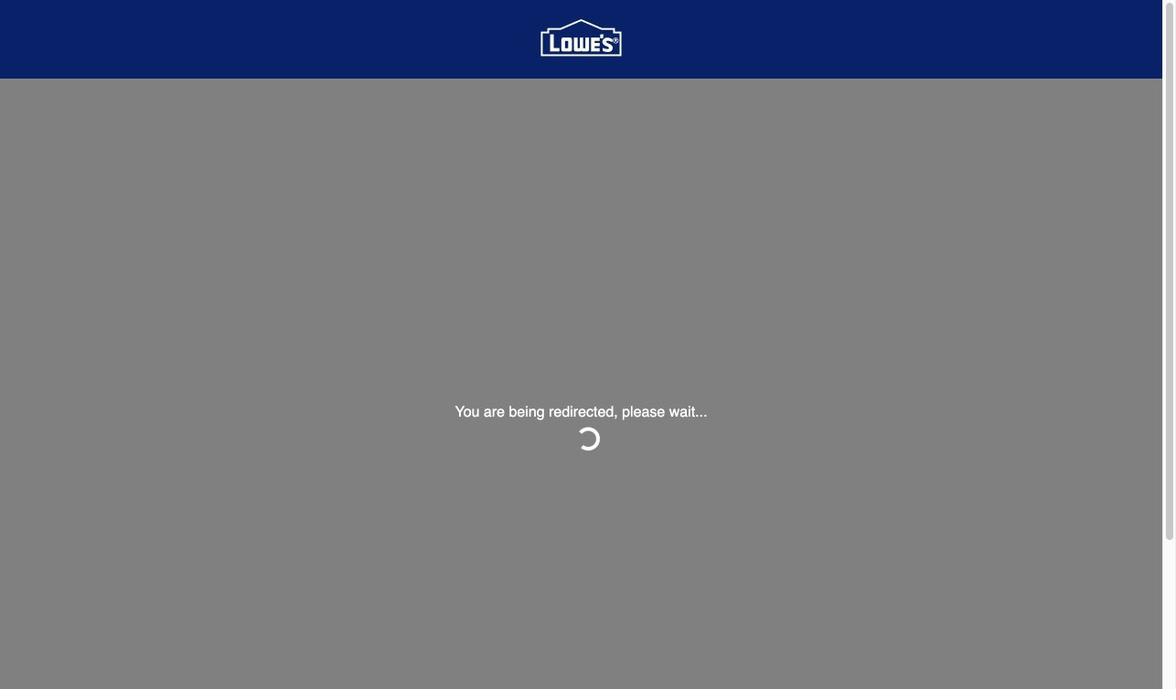 Task type: locate. For each thing, give the bounding box(es) containing it.
main content
[[0, 79, 1163, 690]]



Task type: describe. For each thing, give the bounding box(es) containing it.
lowe's home improvement logo image
[[541, 0, 622, 80]]



Task type: vqa. For each thing, say whether or not it's contained in the screenshot.
claims
no



